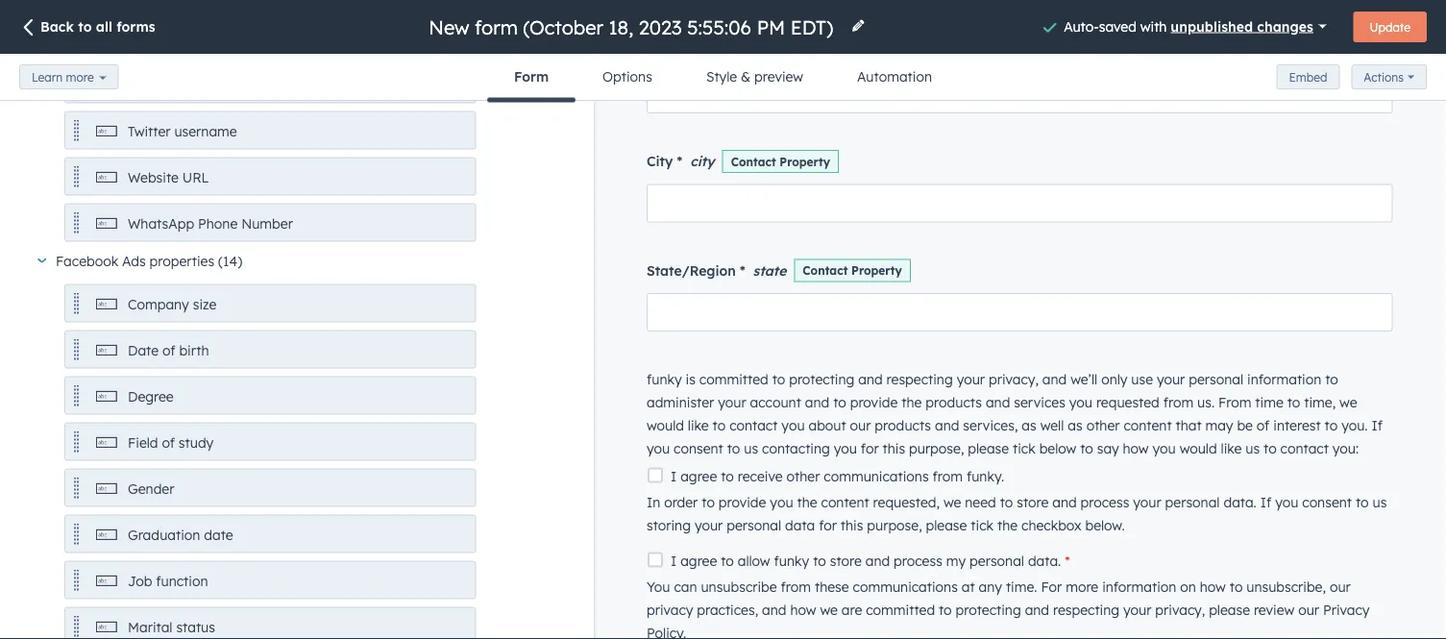 Task type: describe. For each thing, give the bounding box(es) containing it.
whatsapp phone number
[[128, 215, 293, 232]]

job function
[[128, 573, 208, 590]]

to
[[78, 18, 92, 35]]

username
[[174, 123, 237, 140]]

learn more
[[32, 70, 94, 84]]

size
[[193, 296, 216, 313]]

of for birth
[[162, 342, 175, 359]]

whatsapp
[[128, 215, 194, 232]]

ads
[[122, 253, 146, 270]]

back to all forms link
[[19, 18, 155, 39]]

preview
[[754, 68, 803, 85]]

unpublished changes button
[[1171, 13, 1327, 40]]

date of birth
[[128, 342, 209, 359]]

actions button
[[1351, 65, 1427, 90]]

automation
[[857, 68, 932, 85]]

website url
[[128, 169, 209, 186]]

twitter
[[128, 123, 171, 140]]

number
[[241, 215, 293, 232]]

date
[[128, 342, 159, 359]]

of for study
[[162, 434, 175, 451]]

changes
[[1257, 18, 1313, 34]]

navigation inside page section element
[[487, 54, 959, 102]]

form
[[514, 68, 549, 85]]

options
[[603, 68, 652, 85]]

embed button
[[1277, 64, 1340, 89]]

update
[[1370, 20, 1411, 34]]

style & preview
[[706, 68, 803, 85]]

twitter username
[[128, 123, 237, 140]]

none field inside page section element
[[427, 14, 839, 40]]

back
[[40, 18, 74, 35]]

&
[[741, 68, 751, 85]]

company size
[[128, 296, 216, 313]]

facebook
[[56, 253, 118, 270]]

marital
[[128, 619, 172, 636]]

graduation
[[128, 527, 200, 543]]

(14)
[[218, 253, 242, 270]]

embed
[[1289, 70, 1327, 84]]

auto-
[[1064, 18, 1099, 34]]

study
[[179, 434, 214, 451]]

saved
[[1099, 18, 1137, 34]]

job
[[128, 573, 152, 590]]

company
[[128, 296, 189, 313]]

graduation date
[[128, 527, 233, 543]]

marital status
[[128, 619, 215, 636]]



Task type: locate. For each thing, give the bounding box(es) containing it.
style
[[706, 68, 737, 85]]

back to all forms
[[40, 18, 155, 35]]

0 vertical spatial of
[[162, 342, 175, 359]]

more
[[66, 70, 94, 84]]

facebook ads properties (14) button
[[37, 250, 571, 273]]

phone
[[198, 215, 238, 232]]

birth
[[179, 342, 209, 359]]

field
[[128, 434, 158, 451]]

page section element
[[0, 0, 1446, 102]]

status
[[176, 619, 215, 636]]

forms
[[117, 18, 155, 35]]

unpublished
[[1171, 18, 1253, 34]]

with
[[1140, 18, 1167, 34]]

form button
[[487, 54, 576, 102]]

1 of from the top
[[162, 342, 175, 359]]

caret image
[[38, 259, 46, 264]]

properties
[[150, 253, 214, 270]]

function
[[156, 573, 208, 590]]

of
[[162, 342, 175, 359], [162, 434, 175, 451]]

options button
[[576, 54, 679, 100]]

field of study
[[128, 434, 214, 451]]

2 of from the top
[[162, 434, 175, 451]]

facebook ads properties (14)
[[56, 253, 242, 270]]

style & preview button
[[679, 54, 830, 100]]

website
[[128, 169, 179, 186]]

automation button
[[830, 54, 959, 100]]

actions
[[1364, 70, 1404, 84]]

navigation containing form
[[487, 54, 959, 102]]

gender
[[128, 480, 174, 497]]

update button
[[1354, 12, 1427, 42]]

auto-saved with
[[1064, 18, 1171, 34]]

all
[[96, 18, 112, 35]]

unpublished changes
[[1171, 18, 1313, 34]]

None field
[[427, 14, 839, 40]]

degree
[[128, 388, 174, 405]]

url
[[182, 169, 209, 186]]

learn
[[32, 70, 63, 84]]

navigation
[[487, 54, 959, 102]]

learn more button
[[19, 64, 119, 89]]

1 vertical spatial of
[[162, 434, 175, 451]]

of left birth
[[162, 342, 175, 359]]

date
[[204, 527, 233, 543]]

of right the field
[[162, 434, 175, 451]]



Task type: vqa. For each thing, say whether or not it's contained in the screenshot.
forms
yes



